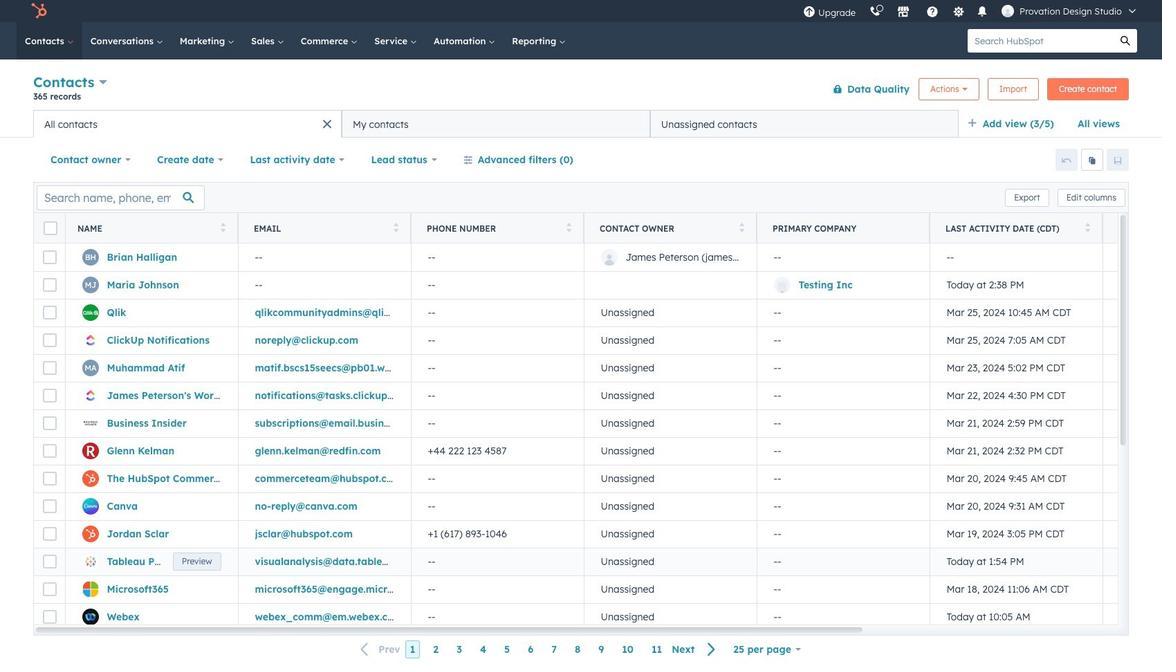 Task type: describe. For each thing, give the bounding box(es) containing it.
1 press to sort. element from the left
[[220, 222, 225, 234]]

3 press to sort. element from the left
[[566, 222, 571, 234]]

1 press to sort. image from the left
[[220, 222, 225, 232]]

3 press to sort. image from the left
[[739, 222, 744, 232]]



Task type: locate. For each thing, give the bounding box(es) containing it.
james peterson image
[[1002, 5, 1014, 17]]

2 press to sort. element from the left
[[393, 222, 398, 234]]

4 press to sort. element from the left
[[739, 222, 744, 234]]

column header
[[757, 213, 930, 243]]

2 press to sort. image from the left
[[393, 222, 398, 232]]

press to sort. image
[[220, 222, 225, 232], [393, 222, 398, 232], [739, 222, 744, 232], [1085, 222, 1090, 232]]

Search HubSpot search field
[[968, 29, 1114, 53]]

banner
[[33, 71, 1129, 110]]

menu
[[796, 0, 1145, 22]]

5 press to sort. element from the left
[[1085, 222, 1090, 234]]

press to sort. element
[[220, 222, 225, 234], [393, 222, 398, 234], [566, 222, 571, 234], [739, 222, 744, 234], [1085, 222, 1090, 234]]

press to sort. image
[[566, 222, 571, 232]]

pagination navigation
[[352, 640, 724, 659]]

Search name, phone, email addresses, or company search field
[[37, 185, 205, 210]]

4 press to sort. image from the left
[[1085, 222, 1090, 232]]

marketplaces image
[[897, 6, 910, 19]]



Task type: vqa. For each thing, say whether or not it's contained in the screenshot.
SALES Link
no



